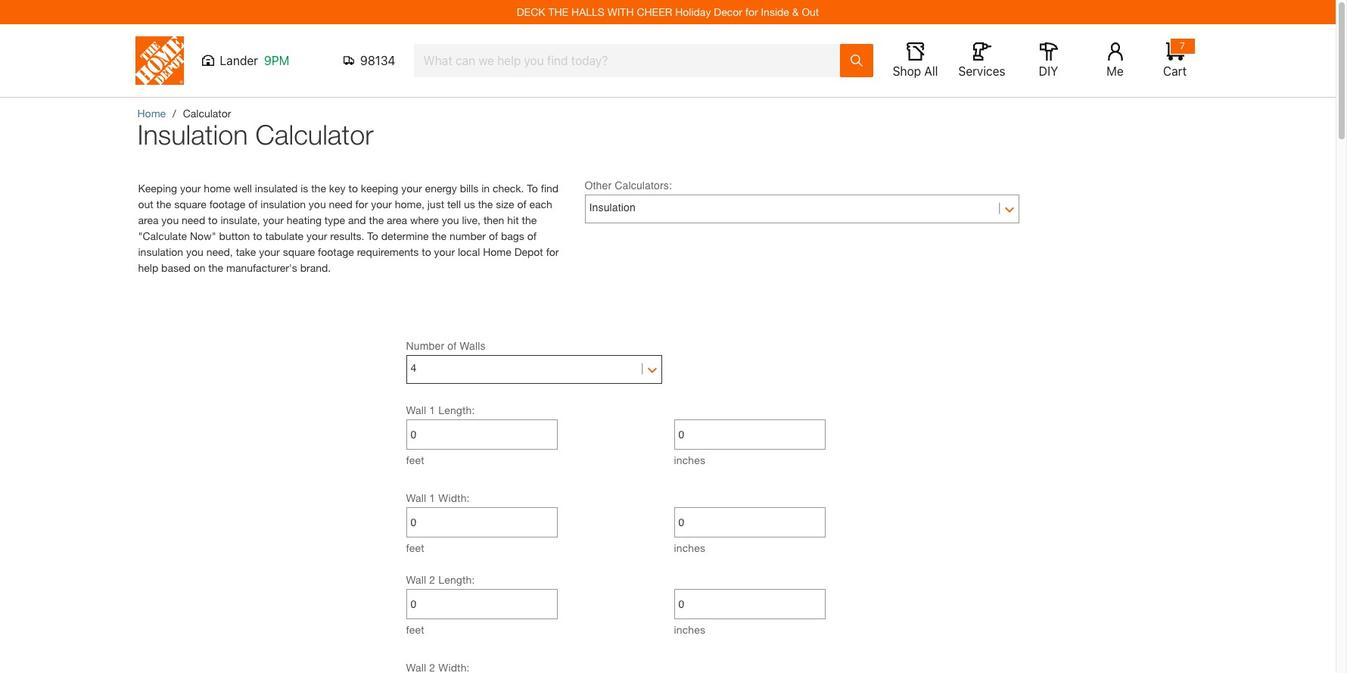 Task type: locate. For each thing, give the bounding box(es) containing it.
is
[[301, 182, 308, 195]]

square down home
[[174, 198, 206, 210]]

you up 'on'
[[186, 245, 204, 258]]

of
[[248, 198, 258, 210], [517, 198, 527, 210], [489, 229, 498, 242], [527, 229, 537, 242], [448, 340, 457, 352]]

to left find at left top
[[527, 182, 538, 195]]

1 inches from the top
[[674, 453, 706, 466]]

1 vertical spatial to
[[367, 229, 378, 242]]

1 horizontal spatial area
[[387, 213, 407, 226]]

calculator up 'is'
[[255, 118, 374, 151]]

keeping
[[361, 182, 398, 195]]

0 vertical spatial inches
[[674, 453, 706, 466]]

in
[[482, 182, 490, 195]]

feet
[[406, 453, 424, 466], [406, 541, 424, 554], [406, 623, 424, 636]]

0 vertical spatial length:
[[439, 403, 475, 416]]

lander 9pm
[[220, 54, 289, 67]]

3 feet from the top
[[406, 623, 424, 636]]

to up 'take'
[[253, 229, 262, 242]]

wall left 2 at left bottom
[[406, 573, 426, 586]]

the
[[311, 182, 326, 195], [156, 198, 171, 210], [478, 198, 493, 210], [369, 213, 384, 226], [522, 213, 537, 226], [432, 229, 447, 242], [208, 261, 223, 274]]

7
[[1180, 40, 1185, 51]]

0 vertical spatial insulation
[[137, 118, 248, 151]]

1 vertical spatial home
[[483, 245, 512, 258]]

services button
[[958, 42, 1006, 79]]

tell
[[447, 198, 461, 210]]

keeping your home well insulated is the key to keeping your energy   bills in check. to find out the square footage of insulation you need for your home, just tell us   the size of each area you need to insulate, your heating type and the area where you live, then hit   the "calculate now" button to tabulate your results. to determine the number of bags of insulation   you need, take your square footage requirements to your local home depot for help based on the manufacturer's brand.
[[138, 182, 559, 274]]

need up now"
[[182, 213, 205, 226]]

decor
[[714, 5, 743, 18]]

local
[[458, 245, 480, 258]]

wall left width:
[[406, 491, 426, 504]]

1 wall from the top
[[406, 403, 426, 416]]

footage down the results.
[[318, 245, 354, 258]]

None number field
[[411, 420, 553, 449], [679, 420, 821, 449], [411, 508, 553, 537], [679, 508, 821, 537], [411, 590, 553, 618], [679, 590, 821, 618], [411, 420, 553, 449], [679, 420, 821, 449], [411, 508, 553, 537], [679, 508, 821, 537], [411, 590, 553, 618], [679, 590, 821, 618]]

length: right 2 at left bottom
[[439, 573, 475, 586]]

insulate,
[[221, 213, 260, 226]]

for up the and
[[355, 198, 368, 210]]

wall for wall 2 length:
[[406, 573, 426, 586]]

98134 button
[[343, 53, 396, 68]]

now"
[[190, 229, 216, 242]]

out
[[802, 5, 819, 18]]

&
[[792, 5, 799, 18]]

your up tabulate
[[263, 213, 284, 226]]

1 horizontal spatial to
[[527, 182, 538, 195]]

1 horizontal spatial need
[[329, 198, 353, 210]]

1 horizontal spatial square
[[283, 245, 315, 258]]

cart 7
[[1164, 40, 1187, 78]]

0 vertical spatial for
[[745, 5, 758, 18]]

1 1 from the top
[[429, 403, 435, 416]]

2 vertical spatial inches
[[674, 623, 706, 636]]

wall for wall 1 width:
[[406, 491, 426, 504]]

insulation down the other
[[589, 202, 636, 214]]

2 vertical spatial wall
[[406, 573, 426, 586]]

length:
[[439, 403, 475, 416], [439, 573, 475, 586]]

1 horizontal spatial insulation
[[589, 202, 636, 214]]

wall down "4"
[[406, 403, 426, 416]]

home down the "bags"
[[483, 245, 512, 258]]

feet up "wall 2 length:"
[[406, 541, 424, 554]]

0 vertical spatial wall
[[406, 403, 426, 416]]

1 vertical spatial 1
[[429, 491, 435, 504]]

3 inches from the top
[[674, 623, 706, 636]]

to right key
[[349, 182, 358, 195]]

shop all button
[[891, 42, 940, 79]]

0 horizontal spatial square
[[174, 198, 206, 210]]

you
[[309, 198, 326, 210], [162, 213, 179, 226], [442, 213, 459, 226], [186, 245, 204, 258]]

1 left width:
[[429, 491, 435, 504]]

shop all
[[893, 64, 938, 78]]

insulation inside popup button
[[589, 202, 636, 214]]

0 horizontal spatial area
[[138, 213, 159, 226]]

0 vertical spatial footage
[[209, 198, 246, 210]]

1 horizontal spatial insulation
[[261, 198, 306, 210]]

0 horizontal spatial home
[[137, 107, 166, 120]]

/
[[173, 107, 176, 120]]

just
[[428, 198, 444, 210]]

1
[[429, 403, 435, 416], [429, 491, 435, 504]]

2
[[429, 573, 435, 586]]

square down tabulate
[[283, 245, 315, 258]]

0 horizontal spatial need
[[182, 213, 205, 226]]

need
[[329, 198, 353, 210], [182, 213, 205, 226]]

to down determine
[[422, 245, 431, 258]]

diy button
[[1025, 42, 1073, 79]]

1 horizontal spatial footage
[[318, 245, 354, 258]]

feet up wall 1 width:
[[406, 453, 424, 466]]

bills
[[460, 182, 479, 195]]

1 vertical spatial inches
[[674, 541, 706, 554]]

the
[[548, 5, 569, 18]]

inches for wall 2 length:
[[674, 623, 706, 636]]

out
[[138, 198, 153, 210]]

0 vertical spatial 1
[[429, 403, 435, 416]]

insulation inside home / calculator insulation calculator
[[137, 118, 248, 151]]

1 vertical spatial length:
[[439, 573, 475, 586]]

home inside keeping your home well insulated is the key to keeping your energy   bills in check. to find out the square footage of insulation you need for your home, just tell us   the size of each area you need to insulate, your heating type and the area where you live, then hit   the "calculate now" button to tabulate your results. to determine the number of bags of insulation   you need, take your square footage requirements to your local home depot for help based on the manufacturer's brand.
[[483, 245, 512, 258]]

1 vertical spatial square
[[283, 245, 315, 258]]

0 horizontal spatial insulation
[[137, 118, 248, 151]]

home left /
[[137, 107, 166, 120]]

1 vertical spatial insulation
[[138, 245, 183, 258]]

wall for wall 1 length:
[[406, 403, 426, 416]]

you up "calculate
[[162, 213, 179, 226]]

key
[[329, 182, 346, 195]]

insulation down "calculate
[[138, 245, 183, 258]]

services
[[959, 64, 1006, 78]]

area down out
[[138, 213, 159, 226]]

the down where
[[432, 229, 447, 242]]

2 feet from the top
[[406, 541, 424, 554]]

3 wall from the top
[[406, 573, 426, 586]]

1 vertical spatial insulation
[[589, 202, 636, 214]]

insulation up home
[[137, 118, 248, 151]]

1 length: from the top
[[439, 403, 475, 416]]

2 length: from the top
[[439, 573, 475, 586]]

length: for wall 2 length:
[[439, 573, 475, 586]]

for right the depot
[[546, 245, 559, 258]]

live,
[[462, 213, 481, 226]]

wall
[[406, 403, 426, 416], [406, 491, 426, 504], [406, 573, 426, 586]]

calculator right /
[[183, 107, 231, 120]]

1 vertical spatial for
[[355, 198, 368, 210]]

lander
[[220, 54, 258, 67]]

footage
[[209, 198, 246, 210], [318, 245, 354, 258]]

1 vertical spatial feet
[[406, 541, 424, 554]]

square
[[174, 198, 206, 210], [283, 245, 315, 258]]

feet for wall 1 length:
[[406, 453, 424, 466]]

2 1 from the top
[[429, 491, 435, 504]]

diy
[[1039, 64, 1058, 78]]

of down then on the top left of the page
[[489, 229, 498, 242]]

insulation
[[261, 198, 306, 210], [138, 245, 183, 258]]

2 vertical spatial for
[[546, 245, 559, 258]]

footage down home
[[209, 198, 246, 210]]

2 wall from the top
[[406, 491, 426, 504]]

area
[[138, 213, 159, 226], [387, 213, 407, 226]]

feet down "wall 2 length:"
[[406, 623, 424, 636]]

of left walls
[[448, 340, 457, 352]]

your down the keeping
[[371, 198, 392, 210]]

holiday
[[675, 5, 711, 18]]

1 horizontal spatial home
[[483, 245, 512, 258]]

all
[[925, 64, 938, 78]]

deck the halls with cheer holiday decor for inside & out
[[517, 5, 819, 18]]

to up now"
[[208, 213, 218, 226]]

us
[[464, 198, 475, 210]]

the right the and
[[369, 213, 384, 226]]

need,
[[206, 245, 233, 258]]

0 vertical spatial insulation
[[261, 198, 306, 210]]

insulation down 'insulated' on the top left of page
[[261, 198, 306, 210]]

type
[[325, 213, 345, 226]]

1 vertical spatial need
[[182, 213, 205, 226]]

keeping
[[138, 182, 177, 195]]

insulation
[[137, 118, 248, 151], [589, 202, 636, 214]]

1 vertical spatial footage
[[318, 245, 354, 258]]

for left inside
[[745, 5, 758, 18]]

need down key
[[329, 198, 353, 210]]

2 vertical spatial feet
[[406, 623, 424, 636]]

your
[[180, 182, 201, 195], [401, 182, 422, 195], [371, 198, 392, 210], [263, 213, 284, 226], [307, 229, 327, 242], [259, 245, 280, 258], [434, 245, 455, 258]]

your left the local
[[434, 245, 455, 258]]

home inside home / calculator insulation calculator
[[137, 107, 166, 120]]

well
[[234, 182, 252, 195]]

home
[[137, 107, 166, 120], [483, 245, 512, 258]]

1 down number
[[429, 403, 435, 416]]

98134
[[360, 54, 396, 67]]

1 vertical spatial wall
[[406, 491, 426, 504]]

4
[[411, 362, 417, 374]]

0 vertical spatial feet
[[406, 453, 424, 466]]

deck the halls with cheer holiday decor for inside & out link
[[517, 5, 819, 18]]

cart
[[1164, 64, 1187, 78]]

area up determine
[[387, 213, 407, 226]]

your down 'heating'
[[307, 229, 327, 242]]

wall 1 width:
[[406, 491, 470, 504]]

0 vertical spatial home
[[137, 107, 166, 120]]

home
[[204, 182, 231, 195]]

calculator
[[183, 107, 231, 120], [255, 118, 374, 151]]

2 horizontal spatial for
[[745, 5, 758, 18]]

to up the requirements on the top left of the page
[[367, 229, 378, 242]]

cheer
[[637, 5, 672, 18]]

the right 'hit' on the left of the page
[[522, 213, 537, 226]]

length: down number of walls
[[439, 403, 475, 416]]

1 feet from the top
[[406, 453, 424, 466]]



Task type: describe. For each thing, give the bounding box(es) containing it.
halls
[[572, 5, 605, 18]]

your up home,
[[401, 182, 422, 195]]

other calculators:
[[585, 179, 672, 192]]

each
[[530, 198, 553, 210]]

find
[[541, 182, 559, 195]]

brand.
[[300, 261, 331, 274]]

0 vertical spatial square
[[174, 198, 206, 210]]

width:
[[439, 491, 470, 504]]

tabulate
[[265, 229, 304, 242]]

me button
[[1091, 42, 1140, 79]]

take
[[236, 245, 256, 258]]

shop
[[893, 64, 921, 78]]

0 vertical spatial to
[[527, 182, 538, 195]]

deck
[[517, 5, 546, 18]]

where
[[410, 213, 439, 226]]

me
[[1107, 64, 1124, 78]]

wall 2 length:
[[406, 573, 475, 586]]

length: for wall 1 length:
[[439, 403, 475, 416]]

0 horizontal spatial to
[[367, 229, 378, 242]]

hit
[[507, 213, 519, 226]]

the right 'is'
[[311, 182, 326, 195]]

determine
[[381, 229, 429, 242]]

insulation button
[[589, 196, 1015, 219]]

requirements
[[357, 245, 419, 258]]

the down keeping
[[156, 198, 171, 210]]

wall 1 length:
[[406, 403, 475, 416]]

button
[[219, 229, 250, 242]]

manufacturer's
[[226, 261, 297, 274]]

depot
[[514, 245, 543, 258]]

feet for wall 2 length:
[[406, 623, 424, 636]]

"calculate
[[138, 229, 187, 242]]

What can we help you find today? search field
[[424, 45, 839, 76]]

number of walls
[[406, 340, 486, 352]]

of right size
[[517, 198, 527, 210]]

of up the depot
[[527, 229, 537, 242]]

1 area from the left
[[138, 213, 159, 226]]

home link
[[137, 107, 166, 120]]

number
[[450, 229, 486, 242]]

walls
[[460, 340, 486, 352]]

home / calculator insulation calculator
[[137, 107, 374, 151]]

help
[[138, 261, 158, 274]]

and
[[348, 213, 366, 226]]

0 horizontal spatial footage
[[209, 198, 246, 210]]

with
[[608, 5, 634, 18]]

2 area from the left
[[387, 213, 407, 226]]

1 horizontal spatial for
[[546, 245, 559, 258]]

size
[[496, 198, 514, 210]]

heating
[[287, 213, 322, 226]]

home,
[[395, 198, 425, 210]]

insulated
[[255, 182, 298, 195]]

number
[[406, 340, 445, 352]]

1 for width:
[[429, 491, 435, 504]]

inside
[[761, 5, 789, 18]]

based
[[161, 261, 191, 274]]

inches for wall 1 length:
[[674, 453, 706, 466]]

2 inches from the top
[[674, 541, 706, 554]]

the home depot logo image
[[135, 36, 184, 85]]

9pm
[[264, 54, 289, 67]]

your up manufacturer's
[[259, 245, 280, 258]]

on
[[194, 261, 206, 274]]

calculators:
[[615, 179, 672, 192]]

energy
[[425, 182, 457, 195]]

bags
[[501, 229, 525, 242]]

other
[[585, 179, 612, 192]]

0 horizontal spatial insulation
[[138, 245, 183, 258]]

0 vertical spatial need
[[329, 198, 353, 210]]

of down well
[[248, 198, 258, 210]]

results.
[[330, 229, 364, 242]]

the down in
[[478, 198, 493, 210]]

you up 'heating'
[[309, 198, 326, 210]]

feet for wall 1 width:
[[406, 541, 424, 554]]

then
[[484, 213, 504, 226]]

your left home
[[180, 182, 201, 195]]

0 horizontal spatial for
[[355, 198, 368, 210]]

the down need,
[[208, 261, 223, 274]]

4 button
[[411, 357, 657, 379]]

1 for length:
[[429, 403, 435, 416]]

check.
[[493, 182, 524, 195]]

0 horizontal spatial calculator
[[183, 107, 231, 120]]

you down the tell
[[442, 213, 459, 226]]

1 horizontal spatial calculator
[[255, 118, 374, 151]]



Task type: vqa. For each thing, say whether or not it's contained in the screenshot.
2nd inches from the bottom
yes



